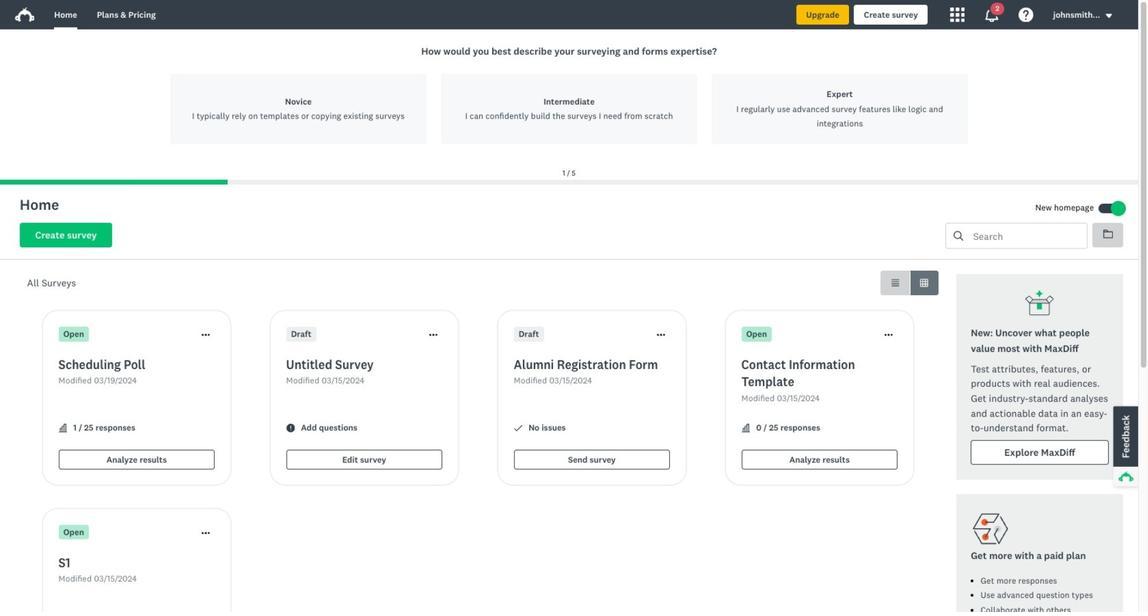Task type: describe. For each thing, give the bounding box(es) containing it.
1 folders image from the top
[[1103, 229, 1113, 239]]

2 response count image from the left
[[742, 424, 750, 433]]

1 response count image from the left
[[742, 424, 750, 433]]

no issues image
[[514, 424, 522, 433]]

search image
[[954, 231, 964, 241]]

search image
[[954, 231, 964, 241]]

help icon image
[[1019, 7, 1034, 22]]



Task type: locate. For each thing, give the bounding box(es) containing it.
1 response count image from the left
[[59, 424, 67, 433]]

2 folders image from the top
[[1103, 230, 1113, 239]]

notification center icon image
[[985, 7, 999, 22]]

dialog
[[0, 30, 1138, 185]]

max diff icon image
[[1025, 289, 1055, 319]]

response count image
[[59, 424, 67, 433], [742, 424, 750, 433]]

1 horizontal spatial response count image
[[742, 424, 750, 433]]

dropdown arrow icon image
[[1105, 11, 1114, 20], [1106, 13, 1113, 18]]

1 horizontal spatial response count image
[[742, 424, 750, 433]]

response count image
[[742, 424, 750, 433], [59, 424, 67, 433]]

1 brand logo image from the top
[[15, 5, 34, 25]]

warning image
[[286, 424, 295, 433]]

0 horizontal spatial response count image
[[59, 424, 67, 433]]

2 brand logo image from the top
[[15, 7, 34, 22]]

Search text field
[[964, 224, 1087, 248]]

2 response count image from the left
[[59, 424, 67, 433]]

brand logo image
[[15, 5, 34, 25], [15, 7, 34, 22]]

products icon image
[[950, 7, 965, 22], [950, 7, 965, 22]]

group
[[881, 271, 939, 295]]

0 horizontal spatial response count image
[[59, 424, 67, 433]]

response based pricing icon image
[[971, 509, 1010, 549]]

folders image
[[1103, 229, 1113, 239], [1103, 230, 1113, 239]]



